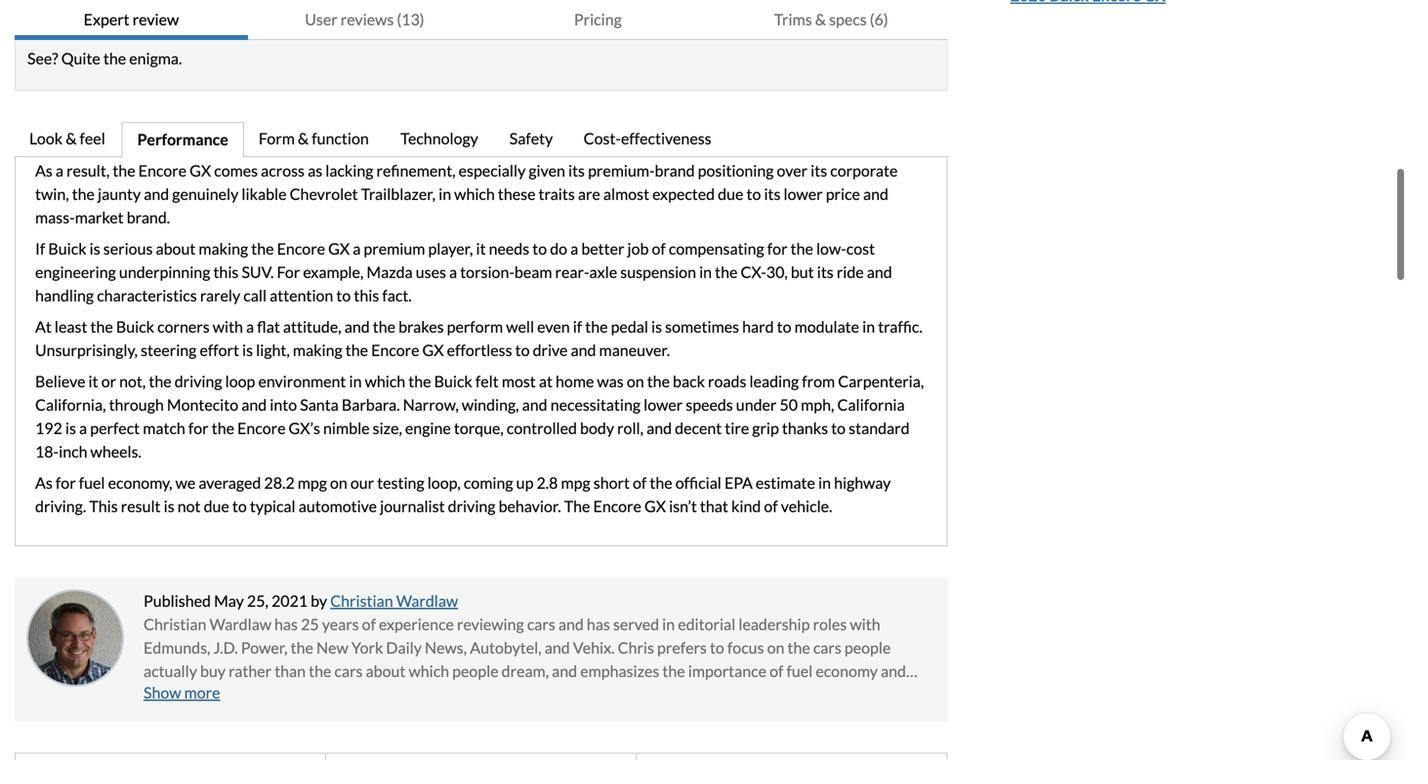 Task type: vqa. For each thing, say whether or not it's contained in the screenshot.
controlled
yes



Task type: describe. For each thing, give the bounding box(es) containing it.
southern
[[297, 709, 360, 728]]

a up example,
[[353, 239, 361, 258]]

effectiveness
[[621, 129, 712, 148]]

2 tab from the left
[[326, 754, 637, 761]]

and right roll,
[[647, 419, 672, 438]]

is inside if buick is serious about making the encore gx a premium player, it needs to do a better job of compensating for the low-cost engineering underpinning this suv. for example, mazda uses a torsion-beam rear-axle suspension in the cx-30, but its ride and handling characteristics rarely call attention to this fact.
[[90, 239, 100, 258]]

the down prefers
[[663, 662, 685, 681]]

autobytel,
[[470, 639, 542, 658]]

pricing tab
[[481, 0, 715, 40]]

short
[[594, 474, 630, 493]]

actually
[[144, 662, 197, 681]]

trims & specs (6)
[[774, 10, 888, 29]]

(6)
[[870, 10, 888, 29]]

the up unsurprisingly,
[[90, 317, 113, 336]]

28.2
[[264, 474, 295, 493]]

tab panel containing as a result, the encore gx comes across as lacking refinement, especially given its premium-brand positioning over its corporate twin, the jaunty and genuinely likable chevrolet trailblazer, in which these traits are almost expected due to its lower price and mass-market brand.
[[15, 156, 948, 547]]

and up brand. on the top of the page
[[144, 185, 169, 204]]

montecito
[[167, 396, 238, 415]]

j.d.
[[213, 639, 238, 658]]

unsurprisingly,
[[35, 341, 138, 360]]

the down compensating
[[715, 263, 738, 282]]

is inside the as for fuel economy, we averaged 28.2 mpg on our testing loop, coming up 2.8 mpg short of the official epa estimate in highway driving. this result is not due to typical automotive journalist driving behavior. the encore gx isn't that kind of vehicle.
[[164, 497, 174, 516]]

buick inside if buick is serious about making the encore gx a premium player, it needs to do a better job of compensating for the low-cost engineering underpinning this suv. for example, mazda uses a torsion-beam rear-axle suspension in the cx-30, but its ride and handling characteristics rarely call attention to this fact.
[[48, 239, 87, 258]]

loop
[[225, 372, 255, 391]]

given
[[529, 161, 565, 180]]

premium
[[364, 239, 425, 258]]

3 tab from the left
[[637, 754, 947, 761]]

is down dream,
[[511, 686, 521, 705]]

expert review tab
[[15, 0, 248, 40]]

user reviews (13) tab
[[248, 0, 481, 40]]

at least the buick corners with a flat attitude, and the brakes perform well even if the pedal is sometimes hard to modulate in traffic. unsurprisingly, steering effort is light, making the encore gx effortless to drive and maneuver.
[[35, 317, 923, 360]]

epa
[[725, 474, 753, 493]]

the up "but"
[[791, 239, 813, 258]]

cost-effectiveness tab
[[569, 122, 729, 158]]

better
[[581, 239, 625, 258]]

and left lives
[[219, 709, 244, 728]]

the up suv.
[[251, 239, 274, 258]]

perform
[[447, 317, 503, 336]]

the up barbara. at bottom left
[[345, 341, 368, 360]]

the down 25
[[291, 639, 313, 658]]

daughters,
[[144, 709, 216, 728]]

daily
[[386, 639, 422, 658]]

on inside believe it or not, the driving loop environment in which the buick felt most at home was on the back roads leading from carpenteria, california, through montecito and into santa barbara. narrow, winding, and necessitating lower speeds under 50 mph, california 192 is a perfect match for the encore gx's nimble size, engine torque, controlled body roll, and decent tire grip thanks to standard 18-inch wheels.
[[627, 372, 644, 391]]

mazda
[[367, 263, 413, 282]]

lacking
[[325, 161, 374, 180]]

the inside the as for fuel economy, we averaged 28.2 mpg on our testing loop, coming up 2.8 mpg short of the official epa estimate in highway driving. this result is not due to typical automotive journalist driving behavior. the encore gx isn't that kind of vehicle.
[[650, 474, 673, 493]]

inch
[[59, 442, 87, 461]]

the down fact.
[[373, 317, 396, 336]]

market
[[75, 208, 124, 227]]

encore inside if buick is serious about making the encore gx a premium player, it needs to do a better job of compensating for the low-cost engineering underpinning this suv. for example, mazda uses a torsion-beam rear-axle suspension in the cx-30, but its ride and handling characteristics rarely call attention to this fact.
[[277, 239, 325, 258]]

it inside if buick is serious about making the encore gx a premium player, it needs to do a better job of compensating for the low-cost engineering underpinning this suv. for example, mazda uses a torsion-beam rear-axle suspension in the cx-30, but its ride and handling characteristics rarely call attention to this fact.
[[476, 239, 486, 258]]

or
[[101, 372, 116, 391]]

isn't
[[669, 497, 697, 516]]

job
[[628, 239, 649, 258]]

in up prefers
[[662, 615, 675, 634]]

show
[[144, 684, 181, 703]]

of right short
[[633, 474, 647, 493]]

trims
[[774, 10, 812, 29]]

to down well
[[515, 341, 530, 360]]

is right pedal
[[651, 317, 662, 336]]

maneuver.
[[599, 341, 670, 360]]

served
[[613, 615, 659, 634]]

example,
[[303, 263, 364, 282]]

which inside believe it or not, the driving loop environment in which the buick felt most at home was on the back roads leading from carpenteria, california, through montecito and into santa barbara. narrow, winding, and necessitating lower speeds under 50 mph, california 192 is a perfect match for the encore gx's nimble size, engine torque, controlled body roll, and decent tire grip thanks to standard 18-inch wheels.
[[365, 372, 405, 391]]

if buick is serious about making the encore gx a premium player, it needs to do a better job of compensating for the low-cost engineering underpinning this suv. for example, mazda uses a torsion-beam rear-axle suspension in the cx-30, but its ride and handling characteristics rarely call attention to this fact.
[[35, 239, 892, 305]]

to up importance at the bottom of the page
[[710, 639, 724, 658]]

up
[[516, 474, 534, 493]]

with inside christian wardlaw has 25 years of experience reviewing cars and has served in editorial leadership roles with edmunds, j.d. power, the new york daily news, autobytel, and vehix. chris prefers to focus on the cars people actually buy rather than the cars about which people dream, and emphasizes the importance of fuel economy and safety as much as how much fun a car is to drive. chris is married to an automotive journalist, is the father of four daughters, and lives in southern california.
[[850, 615, 881, 634]]

positioning
[[698, 161, 774, 180]]

safety tab
[[495, 122, 569, 158]]

car
[[374, 686, 396, 705]]

1 vertical spatial cars
[[813, 639, 842, 658]]

coming
[[464, 474, 513, 493]]

attitude,
[[283, 317, 341, 336]]

was
[[597, 372, 624, 391]]

york
[[351, 639, 383, 658]]

technology tab
[[386, 122, 495, 158]]

genuinely
[[172, 185, 239, 204]]

making inside at least the buick corners with a flat attitude, and the brakes perform well even if the pedal is sometimes hard to modulate in traffic. unsurprisingly, steering effort is light, making the encore gx effortless to drive and maneuver.
[[293, 341, 342, 360]]

of down leadership
[[770, 662, 784, 681]]

and down if
[[571, 341, 596, 360]]

performance tab
[[122, 122, 244, 158]]

buick inside believe it or not, the driving loop environment in which the buick felt most at home was on the back roads leading from carpenteria, california, through montecito and into santa barbara. narrow, winding, and necessitating lower speeds under 50 mph, california 192 is a perfect match for the encore gx's nimble size, engine torque, controlled body roll, and decent tire grip thanks to standard 18-inch wheels.
[[434, 372, 473, 391]]

over
[[777, 161, 808, 180]]

a inside believe it or not, the driving loop environment in which the buick felt most at home was on the back roads leading from carpenteria, california, through montecito and into santa barbara. narrow, winding, and necessitating lower speeds under 50 mph, california 192 is a perfect match for the encore gx's nimble size, engine torque, controlled body roll, and decent tire grip thanks to standard 18-inch wheels.
[[79, 419, 87, 438]]

is right journalist,
[[772, 686, 782, 705]]

california.
[[363, 709, 434, 728]]

modulate
[[795, 317, 859, 336]]

expert review
[[84, 10, 179, 29]]

traits
[[539, 185, 575, 204]]

as for as for fuel economy, we averaged 28.2 mpg on our testing loop, coming up 2.8 mpg short of the official epa estimate in highway driving. this result is not due to typical automotive journalist driving behavior. the encore gx isn't that kind of vehicle.
[[35, 474, 53, 493]]

to inside 'as a result, the encore gx comes across as lacking refinement, especially given its premium-brand positioning over its corporate twin, the jaunty and genuinely likable chevrolet trailblazer, in which these traits are almost expected due to its lower price and mass-market brand.'
[[747, 185, 761, 204]]

on inside the as for fuel economy, we averaged 28.2 mpg on our testing loop, coming up 2.8 mpg short of the official epa estimate in highway driving. this result is not due to typical automotive journalist driving behavior. the encore gx isn't that kind of vehicle.
[[330, 474, 347, 493]]

the down montecito
[[212, 419, 234, 438]]

especially
[[459, 161, 526, 180]]

feel
[[80, 129, 105, 148]]

for inside if buick is serious about making the encore gx a premium player, it needs to do a better job of compensating for the low-cost engineering underpinning this suv. for example, mazda uses a torsion-beam rear-axle suspension in the cx-30, but its ride and handling characteristics rarely call attention to this fact.
[[767, 239, 788, 258]]

reviewing
[[457, 615, 524, 634]]

1 horizontal spatial as
[[247, 686, 262, 705]]

encore inside 'as a result, the encore gx comes across as lacking refinement, especially given its premium-brand positioning over its corporate twin, the jaunty and genuinely likable chevrolet trailblazer, in which these traits are almost expected due to its lower price and mass-market brand.'
[[138, 161, 187, 180]]

& for look
[[66, 129, 77, 148]]

the right if
[[585, 317, 608, 336]]

of up york
[[362, 615, 376, 634]]

importance
[[688, 662, 767, 681]]

in inside the as for fuel economy, we averaged 28.2 mpg on our testing loop, coming up 2.8 mpg short of the official epa estimate in highway driving. this result is not due to typical automotive journalist driving behavior. the encore gx isn't that kind of vehicle.
[[818, 474, 831, 493]]

across
[[261, 161, 305, 180]]

buick inside at least the buick corners with a flat attitude, and the brakes perform well even if the pedal is sometimes hard to modulate in traffic. unsurprisingly, steering effort is light, making the encore gx effortless to drive and maneuver.
[[116, 317, 154, 336]]

specs
[[829, 10, 867, 29]]

the right not,
[[149, 372, 172, 391]]

3 tab list from the top
[[15, 753, 948, 761]]

by
[[311, 592, 327, 611]]

0 vertical spatial this
[[213, 263, 239, 282]]

size,
[[373, 419, 402, 438]]

of right kind
[[764, 497, 778, 516]]

our
[[350, 474, 374, 493]]

is left light,
[[242, 341, 253, 360]]

30,
[[766, 263, 788, 282]]

is right car
[[399, 686, 409, 705]]

of inside if buick is serious about making the encore gx a premium player, it needs to do a better job of compensating for the low-cost engineering underpinning this suv. for example, mazda uses a torsion-beam rear-axle suspension in the cx-30, but its ride and handling characteristics rarely call attention to this fact.
[[652, 239, 666, 258]]

leading
[[750, 372, 799, 391]]

lower inside 'as a result, the encore gx comes across as lacking refinement, especially given its premium-brand positioning over its corporate twin, the jaunty and genuinely likable chevrolet trailblazer, in which these traits are almost expected due to its lower price and mass-market brand.'
[[784, 185, 823, 204]]

the down result,
[[72, 185, 95, 204]]

about inside christian wardlaw has 25 years of experience reviewing cars and has served in editorial leadership roles with edmunds, j.d. power, the new york daily news, autobytel, and vehix. chris prefers to focus on the cars people actually buy rather than the cars about which people dream, and emphasizes the importance of fuel economy and safety as much as how much fun a car is to drive. chris is married to an automotive journalist, is the father of four daughters, and lives in southern california.
[[366, 662, 406, 681]]

its down over
[[764, 185, 781, 204]]

1 has from the left
[[274, 615, 298, 634]]

jaunty
[[98, 185, 141, 204]]

0 horizontal spatial as
[[189, 686, 203, 705]]

encore inside believe it or not, the driving loop environment in which the buick felt most at home was on the back roads leading from carpenteria, california, through montecito and into santa barbara. narrow, winding, and necessitating lower speeds under 50 mph, california 192 is a perfect match for the encore gx's nimble size, engine torque, controlled body roll, and decent tire grip thanks to standard 18-inch wheels.
[[237, 419, 286, 438]]

1 vertical spatial chris
[[471, 686, 508, 705]]

& for trims
[[815, 10, 826, 29]]

match
[[143, 419, 185, 438]]

lives
[[247, 709, 278, 728]]

in right lives
[[281, 709, 294, 728]]

into
[[270, 396, 297, 415]]

drive
[[533, 341, 568, 360]]

kind
[[731, 497, 761, 516]]

trailblazer,
[[361, 185, 436, 204]]

and up married
[[552, 662, 577, 681]]

fuel inside the as for fuel economy, we averaged 28.2 mpg on our testing loop, coming up 2.8 mpg short of the official epa estimate in highway driving. this result is not due to typical automotive journalist driving behavior. the encore gx isn't that kind of vehicle.
[[79, 474, 105, 493]]

gx inside the as for fuel economy, we averaged 28.2 mpg on our testing loop, coming up 2.8 mpg short of the official epa estimate in highway driving. this result is not due to typical automotive journalist driving behavior. the encore gx isn't that kind of vehicle.
[[645, 497, 666, 516]]

1 tab from the left
[[16, 754, 326, 761]]

user reviews (13)
[[305, 10, 424, 29]]

with inside at least the buick corners with a flat attitude, and the brakes perform well even if the pedal is sometimes hard to modulate in traffic. unsurprisingly, steering effort is light, making the encore gx effortless to drive and maneuver.
[[213, 317, 243, 336]]

a inside christian wardlaw has 25 years of experience reviewing cars and has served in editorial leadership roles with edmunds, j.d. power, the new york daily news, autobytel, and vehix. chris prefers to focus on the cars people actually buy rather than the cars about which people dream, and emphasizes the importance of fuel economy and safety as much as how much fun a car is to drive. chris is married to an automotive journalist, is the father of four daughters, and lives in southern california.
[[363, 686, 371, 705]]

driving inside the as for fuel economy, we averaged 28.2 mpg on our testing loop, coming up 2.8 mpg short of the official epa estimate in highway driving. this result is not due to typical automotive journalist driving behavior. the encore gx isn't that kind of vehicle.
[[448, 497, 496, 516]]

1 horizontal spatial wardlaw
[[396, 592, 458, 611]]

new
[[316, 639, 348, 658]]

from
[[802, 372, 835, 391]]

sometimes
[[665, 317, 739, 336]]

but
[[791, 263, 814, 282]]

loop,
[[427, 474, 461, 493]]

at
[[539, 372, 553, 391]]

1 mpg from the left
[[298, 474, 327, 493]]

to right the hard
[[777, 317, 792, 336]]

to left drive.
[[412, 686, 427, 705]]

of left four
[[856, 686, 870, 705]]

18-
[[35, 442, 59, 461]]

player,
[[428, 239, 473, 258]]

characteristics
[[97, 286, 197, 305]]

to left do
[[533, 239, 547, 258]]

for inside believe it or not, the driving loop environment in which the buick felt most at home was on the back roads leading from carpenteria, california, through montecito and into santa barbara. narrow, winding, and necessitating lower speeds under 50 mph, california 192 is a perfect match for the encore gx's nimble size, engine torque, controlled body roll, and decent tire grip thanks to standard 18-inch wheels.
[[188, 419, 209, 438]]

how
[[265, 686, 294, 705]]

1 horizontal spatial this
[[354, 286, 379, 305]]

50
[[780, 396, 798, 415]]

the up "narrow,"
[[408, 372, 431, 391]]

in inside believe it or not, the driving loop environment in which the buick felt most at home was on the back roads leading from carpenteria, california, through montecito and into santa barbara. narrow, winding, and necessitating lower speeds under 50 mph, california 192 is a perfect match for the encore gx's nimble size, engine torque, controlled body roll, and decent tire grip thanks to standard 18-inch wheels.
[[349, 372, 362, 391]]

gx inside if buick is serious about making the encore gx a premium player, it needs to do a better job of compensating for the low-cost engineering underpinning this suv. for example, mazda uses a torsion-beam rear-axle suspension in the cx-30, but its ride and handling characteristics rarely call attention to this fact.
[[328, 239, 350, 258]]

tire
[[725, 419, 749, 438]]

not,
[[119, 372, 146, 391]]

perfect
[[90, 419, 140, 438]]

quite
[[61, 49, 100, 68]]

we
[[175, 474, 196, 493]]

encore inside the as for fuel economy, we averaged 28.2 mpg on our testing loop, coming up 2.8 mpg short of the official epa estimate in highway driving. this result is not due to typical automotive journalist driving behavior. the encore gx isn't that kind of vehicle.
[[593, 497, 642, 516]]

at
[[35, 317, 52, 336]]

editorial
[[678, 615, 736, 634]]

the down new
[[309, 662, 331, 681]]

in inside at least the buick corners with a flat attitude, and the brakes perform well even if the pedal is sometimes hard to modulate in traffic. unsurprisingly, steering effort is light, making the encore gx effortless to drive and maneuver.
[[862, 317, 875, 336]]

four
[[873, 686, 902, 705]]

show more
[[144, 684, 220, 703]]

rear-
[[555, 263, 589, 282]]

environment
[[258, 372, 346, 391]]

tab list containing look & feel
[[15, 122, 948, 158]]

to inside the as for fuel economy, we averaged 28.2 mpg on our testing loop, coming up 2.8 mpg short of the official epa estimate in highway driving. this result is not due to typical automotive journalist driving behavior. the encore gx isn't that kind of vehicle.
[[232, 497, 247, 516]]

emphasizes
[[580, 662, 660, 681]]

which inside 'as a result, the encore gx comes across as lacking refinement, especially given its premium-brand positioning over its corporate twin, the jaunty and genuinely likable chevrolet trailblazer, in which these traits are almost expected due to its lower price and mass-market brand.'
[[454, 185, 495, 204]]

0 horizontal spatial people
[[452, 662, 499, 681]]



Task type: locate. For each thing, give the bounding box(es) containing it.
cars down roles on the bottom
[[813, 639, 842, 658]]

has
[[274, 615, 298, 634], [587, 615, 610, 634]]

fun
[[337, 686, 360, 705]]

its up are
[[568, 161, 585, 180]]

2 horizontal spatial on
[[767, 639, 785, 658]]

2 horizontal spatial &
[[815, 10, 826, 29]]

2 horizontal spatial buick
[[434, 372, 473, 391]]

driving down the coming
[[448, 497, 496, 516]]

it left or at the left
[[88, 372, 98, 391]]

0 vertical spatial on
[[627, 372, 644, 391]]

chris right drive.
[[471, 686, 508, 705]]

1 vertical spatial which
[[365, 372, 405, 391]]

is up the engineering
[[90, 239, 100, 258]]

driving inside believe it or not, the driving loop environment in which the buick felt most at home was on the back roads leading from carpenteria, california, through montecito and into santa barbara. narrow, winding, and necessitating lower speeds under 50 mph, california 192 is a perfect match for the encore gx's nimble size, engine torque, controlled body roll, and decent tire grip thanks to standard 18-inch wheels.
[[175, 372, 222, 391]]

buick down characteristics at the left of page
[[116, 317, 154, 336]]

lower inside believe it or not, the driving loop environment in which the buick felt most at home was on the back roads leading from carpenteria, california, through montecito and into santa barbara. narrow, winding, and necessitating lower speeds under 50 mph, california 192 is a perfect match for the encore gx's nimble size, engine torque, controlled body roll, and decent tire grip thanks to standard 18-inch wheels.
[[644, 396, 683, 415]]

as for fuel economy, we averaged 28.2 mpg on our testing loop, coming up 2.8 mpg short of the official epa estimate in highway driving. this result is not due to typical automotive journalist driving behavior. the encore gx isn't that kind of vehicle.
[[35, 474, 891, 516]]

2 horizontal spatial which
[[454, 185, 495, 204]]

1 vertical spatial people
[[452, 662, 499, 681]]

encore inside at least the buick corners with a flat attitude, and the brakes perform well even if the pedal is sometimes hard to modulate in traffic. unsurprisingly, steering effort is light, making the encore gx effortless to drive and maneuver.
[[371, 341, 419, 360]]

hard
[[742, 317, 774, 336]]

tab down drive.
[[326, 754, 637, 761]]

buick up "narrow,"
[[434, 372, 473, 391]]

its inside if buick is serious about making the encore gx a premium player, it needs to do a better job of compensating for the low-cost engineering underpinning this suv. for example, mazda uses a torsion-beam rear-axle suspension in the cx-30, but its ride and handling characteristics rarely call attention to this fact.
[[817, 263, 834, 282]]

2 mpg from the left
[[561, 474, 591, 493]]

for up 30,
[[767, 239, 788, 258]]

0 vertical spatial about
[[156, 239, 196, 258]]

2 vertical spatial on
[[767, 639, 785, 658]]

and up four
[[881, 662, 906, 681]]

1 vertical spatial tab list
[[15, 122, 948, 158]]

0 horizontal spatial christian
[[144, 615, 206, 634]]

& inside trims & specs (6) tab
[[815, 10, 826, 29]]

which up barbara. at bottom left
[[365, 372, 405, 391]]

0 vertical spatial which
[[454, 185, 495, 204]]

and
[[144, 185, 169, 204], [863, 185, 889, 204], [867, 263, 892, 282], [344, 317, 370, 336], [571, 341, 596, 360], [241, 396, 267, 415], [522, 396, 548, 415], [647, 419, 672, 438], [559, 615, 584, 634], [545, 639, 570, 658], [552, 662, 577, 681], [881, 662, 906, 681], [219, 709, 244, 728]]

focus
[[728, 639, 764, 658]]

1 horizontal spatial lower
[[784, 185, 823, 204]]

with up the effort
[[213, 317, 243, 336]]

fact.
[[382, 286, 412, 305]]

0 horizontal spatial &
[[66, 129, 77, 148]]

encore down short
[[593, 497, 642, 516]]

0 horizontal spatial about
[[156, 239, 196, 258]]

cars up autobytel,
[[527, 615, 556, 634]]

1 vertical spatial making
[[293, 341, 342, 360]]

1 horizontal spatial fuel
[[787, 662, 813, 681]]

decent
[[675, 419, 722, 438]]

the up jaunty
[[113, 161, 135, 180]]

1 vertical spatial lower
[[644, 396, 683, 415]]

0 horizontal spatial mpg
[[298, 474, 327, 493]]

1 horizontal spatial automotive
[[619, 686, 697, 705]]

that
[[700, 497, 728, 516]]

0 horizontal spatial much
[[206, 686, 244, 705]]

lower down over
[[784, 185, 823, 204]]

0 horizontal spatial which
[[365, 372, 405, 391]]

thanks
[[782, 419, 828, 438]]

which down especially
[[454, 185, 495, 204]]

0 vertical spatial automotive
[[299, 497, 377, 516]]

0 horizontal spatial automotive
[[299, 497, 377, 516]]

axle
[[589, 263, 617, 282]]

the up the isn't
[[650, 474, 673, 493]]

1 horizontal spatial much
[[297, 686, 334, 705]]

on
[[627, 372, 644, 391], [330, 474, 347, 493], [767, 639, 785, 658]]

christian wardlaw headshot image
[[26, 590, 124, 688]]

0 horizontal spatial cars
[[334, 662, 363, 681]]

2021
[[271, 592, 308, 611]]

for up driving.
[[56, 474, 76, 493]]

0 vertical spatial for
[[767, 239, 788, 258]]

due inside the as for fuel economy, we averaged 28.2 mpg on our testing loop, coming up 2.8 mpg short of the official epa estimate in highway driving. this result is not due to typical automotive journalist driving behavior. the encore gx isn't that kind of vehicle.
[[204, 497, 229, 516]]

chris down served
[[618, 639, 654, 658]]

to left an
[[582, 686, 596, 705]]

lower down back
[[644, 396, 683, 415]]

& for form
[[298, 129, 309, 148]]

and right the "attitude," at the top of page
[[344, 317, 370, 336]]

due inside 'as a result, the encore gx comes across as lacking refinement, especially given its premium-brand positioning over its corporate twin, the jaunty and genuinely likable chevrolet trailblazer, in which these traits are almost expected due to its lower price and mass-market brand.'
[[718, 185, 744, 204]]

pricing
[[574, 10, 622, 29]]

1 horizontal spatial due
[[718, 185, 744, 204]]

2 horizontal spatial for
[[767, 239, 788, 258]]

buy
[[200, 662, 226, 681]]

due down averaged
[[204, 497, 229, 516]]

driving up montecito
[[175, 372, 222, 391]]

encore down performance tab
[[138, 161, 187, 180]]

making down the "attitude," at the top of page
[[293, 341, 342, 360]]

experience
[[379, 615, 454, 634]]

tab panel
[[15, 156, 948, 547]]

result,
[[67, 161, 110, 180]]

call
[[243, 286, 267, 305]]

2.8
[[537, 474, 558, 493]]

light,
[[256, 341, 290, 360]]

0 horizontal spatial has
[[274, 615, 298, 634]]

2 as from the top
[[35, 474, 53, 493]]

traffic.
[[878, 317, 923, 336]]

controlled
[[507, 419, 577, 438]]

wardlaw up experience
[[396, 592, 458, 611]]

0 vertical spatial people
[[845, 639, 891, 658]]

believe
[[35, 372, 85, 391]]

trims & specs (6) tab
[[715, 0, 948, 40]]

with right roles on the bottom
[[850, 615, 881, 634]]

compensating
[[669, 239, 764, 258]]

christian up edmunds,
[[144, 615, 206, 634]]

even
[[537, 317, 570, 336]]

its right "but"
[[817, 263, 834, 282]]

is right 192 at the bottom left of page
[[65, 419, 76, 438]]

ride
[[837, 263, 864, 282]]

as inside 'as a result, the encore gx comes across as lacking refinement, especially given its premium-brand positioning over its corporate twin, the jaunty and genuinely likable chevrolet trailblazer, in which these traits are almost expected due to its lower price and mass-market brand.'
[[35, 161, 53, 180]]

christian wardlaw link
[[330, 592, 458, 611]]

and down loop
[[241, 396, 267, 415]]

behavior.
[[499, 497, 561, 516]]

to down example,
[[336, 286, 351, 305]]

for inside the as for fuel economy, we averaged 28.2 mpg on our testing loop, coming up 2.8 mpg short of the official epa estimate in highway driving. this result is not due to typical automotive journalist driving behavior. the encore gx isn't that kind of vehicle.
[[56, 474, 76, 493]]

economy
[[816, 662, 878, 681]]

0 vertical spatial it
[[476, 239, 486, 258]]

1 much from the left
[[206, 686, 244, 705]]

form & function tab
[[244, 122, 386, 158]]

about inside if buick is serious about making the encore gx a premium player, it needs to do a better job of compensating for the low-cost engineering underpinning this suv. for example, mazda uses a torsion-beam rear-axle suspension in the cx-30, but its ride and handling characteristics rarely call attention to this fact.
[[156, 239, 196, 258]]

corners
[[157, 317, 210, 336]]

flat
[[257, 317, 280, 336]]

california
[[837, 396, 905, 415]]

a up twin,
[[56, 161, 64, 180]]

gx up the genuinely
[[190, 161, 211, 180]]

official
[[676, 474, 722, 493]]

as up twin,
[[35, 161, 53, 180]]

to down mph,
[[831, 419, 846, 438]]

may
[[214, 592, 244, 611]]

1 horizontal spatial chris
[[618, 639, 654, 658]]

christian inside christian wardlaw has 25 years of experience reviewing cars and has served in editorial leadership roles with edmunds, j.d. power, the new york daily news, autobytel, and vehix. chris prefers to focus on the cars people actually buy rather than the cars about which people dream, and emphasizes the importance of fuel economy and safety as much as how much fun a car is to drive. chris is married to an automotive journalist, is the father of four daughters, and lives in southern california.
[[144, 615, 206, 634]]

leadership
[[739, 615, 810, 634]]

steering
[[141, 341, 197, 360]]

an
[[599, 686, 616, 705]]

christian up years
[[330, 592, 393, 611]]

has down 2021
[[274, 615, 298, 634]]

to inside believe it or not, the driving loop environment in which the buick felt most at home was on the back roads leading from carpenteria, california, through montecito and into santa barbara. narrow, winding, and necessitating lower speeds under 50 mph, california 192 is a perfect match for the encore gx's nimble size, engine torque, controlled body roll, and decent tire grip thanks to standard 18-inch wheels.
[[831, 419, 846, 438]]

suv.
[[242, 263, 274, 282]]

in left traffic.
[[862, 317, 875, 336]]

as up driving.
[[35, 474, 53, 493]]

& left feel on the top of page
[[66, 129, 77, 148]]

winding,
[[462, 396, 519, 415]]

roll,
[[617, 419, 644, 438]]

1 horizontal spatial on
[[627, 372, 644, 391]]

body
[[580, 419, 614, 438]]

carpenteria,
[[838, 372, 924, 391]]

least
[[55, 317, 87, 336]]

0 horizontal spatial buick
[[48, 239, 87, 258]]

almost
[[603, 185, 650, 204]]

1 horizontal spatial &
[[298, 129, 309, 148]]

0 horizontal spatial this
[[213, 263, 239, 282]]

due down positioning
[[718, 185, 744, 204]]

2 vertical spatial which
[[409, 662, 449, 681]]

2 vertical spatial cars
[[334, 662, 363, 681]]

engine
[[405, 419, 451, 438]]

to
[[747, 185, 761, 204], [533, 239, 547, 258], [336, 286, 351, 305], [777, 317, 792, 336], [515, 341, 530, 360], [831, 419, 846, 438], [232, 497, 247, 516], [710, 639, 724, 658], [412, 686, 427, 705], [582, 686, 596, 705]]

192
[[35, 419, 62, 438]]

rarely
[[200, 286, 240, 305]]

1 horizontal spatial which
[[409, 662, 449, 681]]

making inside if buick is serious about making the encore gx a premium player, it needs to do a better job of compensating for the low-cost engineering underpinning this suv. for example, mazda uses a torsion-beam rear-axle suspension in the cx-30, but its ride and handling characteristics rarely call attention to this fact.
[[199, 239, 248, 258]]

the left father
[[785, 686, 808, 705]]

as up chevrolet
[[308, 161, 322, 180]]

0 vertical spatial wardlaw
[[396, 592, 458, 611]]

premium-
[[588, 161, 655, 180]]

and up vehix. at the left bottom of page
[[559, 615, 584, 634]]

0 vertical spatial as
[[35, 161, 53, 180]]

2 horizontal spatial cars
[[813, 639, 842, 658]]

user
[[305, 10, 338, 29]]

1 vertical spatial for
[[188, 419, 209, 438]]

1 horizontal spatial christian
[[330, 592, 393, 611]]

1 vertical spatial due
[[204, 497, 229, 516]]

0 horizontal spatial wardlaw
[[209, 615, 271, 634]]

0 horizontal spatial it
[[88, 372, 98, 391]]

buick up the engineering
[[48, 239, 87, 258]]

1 horizontal spatial about
[[366, 662, 406, 681]]

edmunds,
[[144, 639, 210, 658]]

2 vertical spatial for
[[56, 474, 76, 493]]

on left our
[[330, 474, 347, 493]]

a right do
[[570, 239, 578, 258]]

with
[[213, 317, 243, 336], [850, 615, 881, 634]]

automotive down the emphasizes
[[619, 686, 697, 705]]

0 horizontal spatial making
[[199, 239, 248, 258]]

fuel up the this
[[79, 474, 105, 493]]

and left vehix. at the left bottom of page
[[545, 639, 570, 658]]

in inside 'as a result, the encore gx comes across as lacking refinement, especially given its premium-brand positioning over its corporate twin, the jaunty and genuinely likable chevrolet trailblazer, in which these traits are almost expected due to its lower price and mass-market brand.'
[[439, 185, 451, 204]]

standard
[[849, 419, 910, 438]]

a right uses
[[449, 263, 457, 282]]

1 horizontal spatial for
[[188, 419, 209, 438]]

people up economy
[[845, 639, 891, 658]]

as up daughters,
[[189, 686, 203, 705]]

0 vertical spatial buick
[[48, 239, 87, 258]]

a left car
[[363, 686, 371, 705]]

are
[[578, 185, 600, 204]]

1 horizontal spatial has
[[587, 615, 610, 634]]

gx down brakes
[[422, 341, 444, 360]]

1 vertical spatial on
[[330, 474, 347, 493]]

1 as from the top
[[35, 161, 53, 180]]

encore up for
[[277, 239, 325, 258]]

1 horizontal spatial people
[[845, 639, 891, 658]]

automotive inside the as for fuel economy, we averaged 28.2 mpg on our testing loop, coming up 2.8 mpg short of the official epa estimate in highway driving. this result is not due to typical automotive journalist driving behavior. the encore gx isn't that kind of vehicle.
[[299, 497, 377, 516]]

mpg
[[298, 474, 327, 493], [561, 474, 591, 493]]

0 vertical spatial with
[[213, 317, 243, 336]]

form
[[259, 129, 295, 148]]

torque,
[[454, 419, 504, 438]]

about
[[156, 239, 196, 258], [366, 662, 406, 681]]

gx inside at least the buick corners with a flat attitude, and the brakes perform well even if the pedal is sometimes hard to modulate in traffic. unsurprisingly, steering effort is light, making the encore gx effortless to drive and maneuver.
[[422, 341, 444, 360]]

dream,
[[502, 662, 549, 681]]

1 vertical spatial this
[[354, 286, 379, 305]]

in inside if buick is serious about making the encore gx a premium player, it needs to do a better job of compensating for the low-cost engineering underpinning this suv. for example, mazda uses a torsion-beam rear-axle suspension in the cx-30, but its ride and handling characteristics rarely call attention to this fact.
[[699, 263, 712, 282]]

making up suv.
[[199, 239, 248, 258]]

1 horizontal spatial with
[[850, 615, 881, 634]]

& inside form & function tab
[[298, 129, 309, 148]]

the down leadership
[[788, 639, 810, 658]]

& inside look & feel tab
[[66, 129, 77, 148]]

a inside at least the buick corners with a flat attitude, and the brakes perform well even if the pedal is sometimes hard to modulate in traffic. unsurprisingly, steering effort is light, making the encore gx effortless to drive and maneuver.
[[246, 317, 254, 336]]

gx's
[[289, 419, 320, 438]]

in down compensating
[[699, 263, 712, 282]]

2 much from the left
[[297, 686, 334, 705]]

suspension
[[620, 263, 696, 282]]

has up vehix. at the left bottom of page
[[587, 615, 610, 634]]

tab
[[16, 754, 326, 761], [326, 754, 637, 761], [637, 754, 947, 761]]

as inside the as for fuel economy, we averaged 28.2 mpg on our testing loop, coming up 2.8 mpg short of the official epa estimate in highway driving. this result is not due to typical automotive journalist driving behavior. the encore gx isn't that kind of vehicle.
[[35, 474, 53, 493]]

safety
[[144, 686, 186, 705]]

& right form
[[298, 129, 309, 148]]

1 vertical spatial with
[[850, 615, 881, 634]]

2 has from the left
[[587, 615, 610, 634]]

it inside believe it or not, the driving loop environment in which the buick felt most at home was on the back roads leading from carpenteria, california, through montecito and into santa barbara. narrow, winding, and necessitating lower speeds under 50 mph, california 192 is a perfect match for the encore gx's nimble size, engine torque, controlled body roll, and decent tire grip thanks to standard 18-inch wheels.
[[88, 372, 98, 391]]

corporate
[[830, 161, 898, 180]]

as for as a result, the encore gx comes across as lacking refinement, especially given its premium-brand positioning over its corporate twin, the jaunty and genuinely likable chevrolet trailblazer, in which these traits are almost expected due to its lower price and mass-market brand.
[[35, 161, 53, 180]]

2 tab list from the top
[[15, 122, 948, 158]]

on down leadership
[[767, 639, 785, 658]]

1 vertical spatial it
[[88, 372, 98, 391]]

tab down daughters,
[[16, 754, 326, 761]]

tab list containing expert review
[[15, 0, 948, 40]]

gx left the isn't
[[645, 497, 666, 516]]

in down refinement,
[[439, 185, 451, 204]]

tab list
[[15, 0, 948, 40], [15, 122, 948, 158], [15, 753, 948, 761]]

1 horizontal spatial cars
[[527, 615, 556, 634]]

the right quite
[[103, 49, 126, 68]]

0 vertical spatial due
[[718, 185, 744, 204]]

is inside believe it or not, the driving loop environment in which the buick felt most at home was on the back roads leading from carpenteria, california, through montecito and into santa barbara. narrow, winding, and necessitating lower speeds under 50 mph, california 192 is a perfect match for the encore gx's nimble size, engine torque, controlled body roll, and decent tire grip thanks to standard 18-inch wheels.
[[65, 419, 76, 438]]

fuel inside christian wardlaw has 25 years of experience reviewing cars and has served in editorial leadership roles with edmunds, j.d. power, the new york daily news, autobytel, and vehix. chris prefers to focus on the cars people actually buy rather than the cars about which people dream, and emphasizes the importance of fuel economy and safety as much as how much fun a car is to drive. chris is married to an automotive journalist, is the father of four daughters, and lives in southern california.
[[787, 662, 813, 681]]

0 horizontal spatial lower
[[644, 396, 683, 415]]

0 vertical spatial tab list
[[15, 0, 948, 40]]

for down montecito
[[188, 419, 209, 438]]

which inside christian wardlaw has 25 years of experience reviewing cars and has served in editorial leadership roles with edmunds, j.d. power, the new york daily news, autobytel, and vehix. chris prefers to focus on the cars people actually buy rather than the cars about which people dream, and emphasizes the importance of fuel economy and safety as much as how much fun a car is to drive. chris is married to an automotive journalist, is the father of four daughters, and lives in southern california.
[[409, 662, 449, 681]]

look & feel tab
[[15, 122, 122, 158]]

its right over
[[811, 161, 827, 180]]

0 vertical spatial chris
[[618, 639, 654, 658]]

reviews
[[341, 10, 394, 29]]

1 vertical spatial automotive
[[619, 686, 697, 705]]

1 vertical spatial about
[[366, 662, 406, 681]]

1 vertical spatial fuel
[[787, 662, 813, 681]]

and inside if buick is serious about making the encore gx a premium player, it needs to do a better job of compensating for the low-cost engineering underpinning this suv. for example, mazda uses a torsion-beam rear-axle suspension in the cx-30, but its ride and handling characteristics rarely call attention to this fact.
[[867, 263, 892, 282]]

0 horizontal spatial due
[[204, 497, 229, 516]]

1 horizontal spatial driving
[[448, 497, 496, 516]]

0 vertical spatial fuel
[[79, 474, 105, 493]]

automotive inside christian wardlaw has 25 years of experience reviewing cars and has served in editorial leadership roles with edmunds, j.d. power, the new york daily news, autobytel, and vehix. chris prefers to focus on the cars people actually buy rather than the cars about which people dream, and emphasizes the importance of fuel economy and safety as much as how much fun a car is to drive. chris is married to an automotive journalist, is the father of four daughters, and lives in southern california.
[[619, 686, 697, 705]]

wardlaw down may
[[209, 615, 271, 634]]

1 vertical spatial buick
[[116, 317, 154, 336]]

1 tab list from the top
[[15, 0, 948, 40]]

fuel up father
[[787, 662, 813, 681]]

people up drive.
[[452, 662, 499, 681]]

power,
[[241, 639, 288, 658]]

0 vertical spatial cars
[[527, 615, 556, 634]]

0 vertical spatial lower
[[784, 185, 823, 204]]

fuel
[[79, 474, 105, 493], [787, 662, 813, 681]]

the left back
[[647, 372, 670, 391]]

2 horizontal spatial as
[[308, 161, 322, 180]]

wardlaw
[[396, 592, 458, 611], [209, 615, 271, 634]]

0 vertical spatial making
[[199, 239, 248, 258]]

a inside 'as a result, the encore gx comes across as lacking refinement, especially given its premium-brand positioning over its corporate twin, the jaunty and genuinely likable chevrolet trailblazer, in which these traits are almost expected due to its lower price and mass-market brand.'
[[56, 161, 64, 180]]

1 horizontal spatial mpg
[[561, 474, 591, 493]]

cost
[[846, 239, 875, 258]]

and down corporate
[[863, 185, 889, 204]]

1 vertical spatial christian
[[144, 615, 206, 634]]

mpg up the the
[[561, 474, 591, 493]]

wardlaw inside christian wardlaw has 25 years of experience reviewing cars and has served in editorial leadership roles with edmunds, j.d. power, the new york daily news, autobytel, and vehix. chris prefers to focus on the cars people actually buy rather than the cars about which people dream, and emphasizes the importance of fuel economy and safety as much as how much fun a car is to drive. chris is married to an automotive journalist, is the father of four daughters, and lives in southern california.
[[209, 615, 271, 634]]

most
[[502, 372, 536, 391]]

encore down 'into' at the left
[[237, 419, 286, 438]]

the
[[103, 49, 126, 68], [113, 161, 135, 180], [72, 185, 95, 204], [251, 239, 274, 258], [791, 239, 813, 258], [715, 263, 738, 282], [90, 317, 113, 336], [373, 317, 396, 336], [585, 317, 608, 336], [345, 341, 368, 360], [149, 372, 172, 391], [408, 372, 431, 391], [647, 372, 670, 391], [212, 419, 234, 438], [650, 474, 673, 493], [291, 639, 313, 658], [788, 639, 810, 658], [309, 662, 331, 681], [663, 662, 685, 681], [785, 686, 808, 705]]

0 horizontal spatial for
[[56, 474, 76, 493]]

0 horizontal spatial fuel
[[79, 474, 105, 493]]

on inside christian wardlaw has 25 years of experience reviewing cars and has served in editorial leadership roles with edmunds, j.d. power, the new york daily news, autobytel, and vehix. chris prefers to focus on the cars people actually buy rather than the cars about which people dream, and emphasizes the importance of fuel economy and safety as much as how much fun a car is to drive. chris is married to an automotive journalist, is the father of four daughters, and lives in southern california.
[[767, 639, 785, 658]]

0 horizontal spatial on
[[330, 474, 347, 493]]

1 horizontal spatial buick
[[116, 317, 154, 336]]

brand.
[[127, 208, 170, 227]]

2 vertical spatial buick
[[434, 372, 473, 391]]

1 vertical spatial as
[[35, 474, 53, 493]]

years
[[322, 615, 359, 634]]

1 horizontal spatial it
[[476, 239, 486, 258]]

performance
[[137, 130, 228, 149]]

as inside 'as a result, the encore gx comes across as lacking refinement, especially given its premium-brand positioning over its corporate twin, the jaunty and genuinely likable chevrolet trailblazer, in which these traits are almost expected due to its lower price and mass-market brand.'
[[308, 161, 322, 180]]

in up barbara. at bottom left
[[349, 372, 362, 391]]

for
[[277, 263, 300, 282]]

cost-effectiveness
[[584, 129, 712, 148]]

gx inside 'as a result, the encore gx comes across as lacking refinement, especially given its premium-brand positioning over its corporate twin, the jaunty and genuinely likable chevrolet trailblazer, in which these traits are almost expected due to its lower price and mass-market brand.'
[[190, 161, 211, 180]]

1 horizontal spatial making
[[293, 341, 342, 360]]

2 vertical spatial tab list
[[15, 753, 948, 761]]

0 horizontal spatial with
[[213, 317, 243, 336]]

1 vertical spatial wardlaw
[[209, 615, 271, 634]]

1 vertical spatial driving
[[448, 497, 496, 516]]

0 vertical spatial christian
[[330, 592, 393, 611]]

and up controlled
[[522, 396, 548, 415]]

estimate
[[756, 474, 815, 493]]

handling
[[35, 286, 94, 305]]

0 horizontal spatial chris
[[471, 686, 508, 705]]

through
[[109, 396, 164, 415]]

needs
[[489, 239, 530, 258]]



